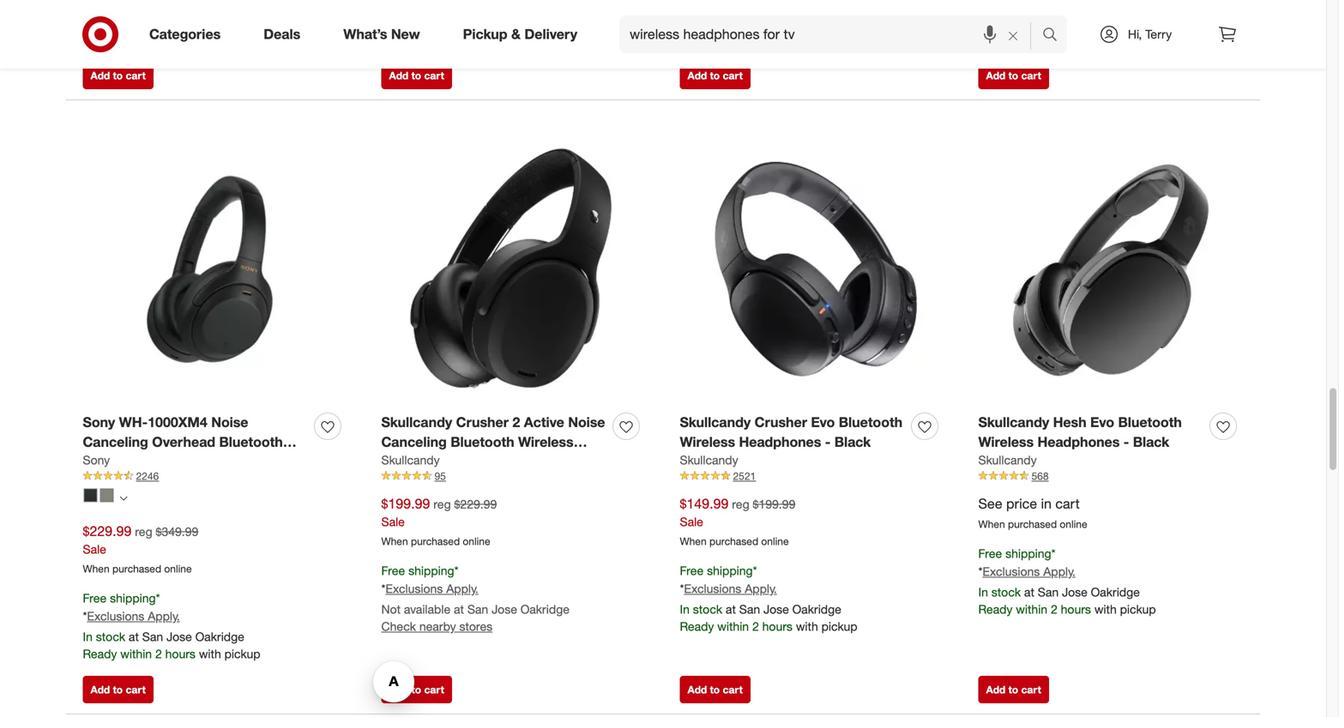 Task type: locate. For each thing, give the bounding box(es) containing it.
in for skullcandy hesh evo bluetooth wireless headphones - black
[[979, 585, 988, 600]]

online inside $229.99 reg $349.99 sale when purchased online
[[164, 563, 192, 575]]

headphones up $199.99 reg $229.99 sale when purchased online
[[381, 453, 464, 470]]

sony left wh-
[[83, 414, 115, 431]]

skullcandy link
[[381, 452, 440, 469], [680, 452, 738, 469], [979, 452, 1037, 469]]

purchased down $149.99
[[710, 535, 759, 548]]

online down 568 link
[[1060, 518, 1088, 531]]

- inside skullcandy hesh evo bluetooth wireless headphones - black
[[1124, 434, 1129, 450]]

wireless up 568
[[979, 434, 1034, 450]]

stock
[[96, 15, 125, 30], [992, 585, 1021, 600], [693, 602, 722, 617], [96, 629, 125, 644]]

2 evo from the left
[[1091, 414, 1115, 431]]

0 horizontal spatial black
[[477, 453, 513, 470]]

$229.99 down silver icon
[[83, 523, 132, 539]]

2 horizontal spatial free shipping * * exclusions apply. in stock at  san jose oakridge ready within 2 hours with pickup
[[979, 546, 1156, 617]]

free inside free shipping * * exclusions apply. not available at san jose oakridge check nearby stores
[[381, 563, 405, 578]]

apply. up the stores
[[446, 581, 479, 596]]

when inside $199.99 reg $229.99 sale when purchased online
[[381, 535, 408, 548]]

reg left the $349.99
[[135, 524, 152, 539]]

online down 2521 link
[[761, 535, 789, 548]]

hi, terry
[[1128, 27, 1172, 42]]

exclusions down $229.99 reg $349.99 sale when purchased online
[[87, 609, 144, 624]]

0 horizontal spatial reg
[[135, 524, 152, 539]]

skullcandy link up "95" at the bottom left
[[381, 452, 440, 469]]

evo inside skullcandy crusher evo bluetooth wireless headphones - black
[[811, 414, 835, 431]]

2 inside skullcandy crusher 2 active noise canceling bluetooth wireless headphones - black
[[513, 414, 520, 431]]

skullcandy for skullcandy crusher 2 active noise canceling bluetooth wireless headphones - black
[[381, 414, 452, 431]]

ready inside in stock at  san jose oakridge ready within 2 hours with pickup
[[83, 32, 117, 47]]

1 horizontal spatial reg
[[433, 497, 451, 512]]

reg inside "$149.99 reg $199.99 sale when purchased online"
[[732, 497, 750, 512]]

black for skullcandy crusher evo bluetooth wireless headphones - black
[[835, 434, 871, 450]]

shipping for sony wh-1000xm4 noise canceling overhead bluetooth wireless headphones
[[110, 591, 156, 606]]

$149.99
[[680, 495, 729, 512]]

2 noise from the left
[[568, 414, 605, 431]]

2 for skullcandy crusher evo bluetooth wireless headphones - black
[[752, 619, 759, 634]]

3 skullcandy link from the left
[[979, 452, 1037, 469]]

cart inside see price in cart when purchased online
[[1056, 495, 1080, 512]]

exclusions for sony wh-1000xm4 noise canceling overhead bluetooth wireless headphones
[[87, 609, 144, 624]]

purchased inside $199.99 reg $229.99 sale when purchased online
[[411, 535, 460, 548]]

1 horizontal spatial canceling
[[381, 434, 447, 450]]

1 horizontal spatial skullcandy link
[[680, 452, 738, 469]]

exclusions apply. button down "$149.99 reg $199.99 sale when purchased online" at right
[[684, 580, 777, 597]]

purchased down the price
[[1008, 518, 1057, 531]]

0 horizontal spatial free shipping * * exclusions apply. in stock at  san jose oakridge ready within 2 hours with pickup
[[83, 591, 260, 661]]

95 link
[[381, 469, 646, 484]]

1 canceling from the left
[[83, 434, 148, 450]]

exclusions for skullcandy crusher evo bluetooth wireless headphones - black
[[684, 581, 742, 596]]

crusher inside skullcandy crusher evo bluetooth wireless headphones - black
[[755, 414, 807, 431]]

apply. for skullcandy hesh evo bluetooth wireless headphones - black
[[1043, 564, 1076, 579]]

evo inside skullcandy hesh evo bluetooth wireless headphones - black
[[1091, 414, 1115, 431]]

2 horizontal spatial reg
[[732, 497, 750, 512]]

- up 2521 link
[[825, 434, 831, 450]]

canceling inside sony wh-1000xm4 noise canceling overhead bluetooth wireless headphones
[[83, 434, 148, 450]]

black
[[835, 434, 871, 450], [1133, 434, 1170, 450], [477, 453, 513, 470]]

2 inside in stock at  san jose oakridge ready within 2 hours with pickup
[[155, 32, 162, 47]]

reg inside $229.99 reg $349.99 sale when purchased online
[[135, 524, 152, 539]]

shipping down $229.99 reg $349.99 sale when purchased online
[[110, 591, 156, 606]]

san inside free shipping * * exclusions apply. not available at san jose oakridge check nearby stores
[[467, 602, 488, 617]]

1 vertical spatial sony
[[83, 453, 110, 468]]

wireless up 2521
[[680, 434, 735, 450]]

sony wh-1000xm4 noise canceling overhead bluetooth wireless headphones image
[[83, 138, 348, 403], [83, 138, 348, 403]]

2 horizontal spatial -
[[1124, 434, 1129, 450]]

apply. down see price in cart when purchased online
[[1043, 564, 1076, 579]]

hours for sony wh-1000xm4 noise canceling overhead bluetooth wireless headphones
[[165, 646, 196, 661]]

bluetooth up 2521 link
[[839, 414, 903, 431]]

sale for $229.99
[[83, 542, 106, 557]]

exclusions apply. button for skullcandy crusher evo bluetooth wireless headphones - black
[[684, 580, 777, 597]]

crusher for 2
[[456, 414, 509, 431]]

online for $349.99
[[164, 563, 192, 575]]

online inside "$149.99 reg $199.99 sale when purchased online"
[[761, 535, 789, 548]]

when inside $229.99 reg $349.99 sale when purchased online
[[83, 563, 110, 575]]

1 horizontal spatial noise
[[568, 414, 605, 431]]

skullcandy inside skullcandy crusher evo bluetooth wireless headphones - black
[[680, 414, 751, 431]]

jose for $149.99
[[764, 602, 789, 617]]

purchased
[[1008, 518, 1057, 531], [411, 535, 460, 548], [710, 535, 759, 548], [112, 563, 161, 575]]

1 crusher from the left
[[456, 414, 509, 431]]

in
[[83, 15, 93, 30], [979, 585, 988, 600], [680, 602, 690, 617], [83, 629, 93, 644]]

jose
[[166, 15, 192, 30], [1062, 585, 1088, 600], [492, 602, 517, 617], [764, 602, 789, 617], [166, 629, 192, 644]]

when down see
[[979, 518, 1005, 531]]

skullcandy crusher 2 active noise canceling bluetooth wireless headphones - black image
[[381, 138, 646, 403], [381, 138, 646, 403]]

sony for sony
[[83, 453, 110, 468]]

purchased down "95" at the bottom left
[[411, 535, 460, 548]]

when
[[979, 518, 1005, 531], [381, 535, 408, 548], [680, 535, 707, 548], [83, 563, 110, 575]]

online down the $349.99
[[164, 563, 192, 575]]

sony for sony wh-1000xm4 noise canceling overhead bluetooth wireless headphones
[[83, 414, 115, 431]]

hours for skullcandy hesh evo bluetooth wireless headphones - black
[[1061, 602, 1091, 617]]

headphones
[[739, 434, 821, 450], [1038, 434, 1120, 450], [142, 453, 224, 470], [381, 453, 464, 470]]

crusher up 2521 link
[[755, 414, 807, 431]]

$229.99 down 95 link
[[454, 497, 497, 512]]

when for $199.99
[[381, 535, 408, 548]]

black inside skullcandy hesh evo bluetooth wireless headphones - black
[[1133, 434, 1170, 450]]

apply.
[[1043, 564, 1076, 579], [446, 581, 479, 596], [745, 581, 777, 596], [148, 609, 180, 624]]

skullcandy inside skullcandy hesh evo bluetooth wireless headphones - black
[[979, 414, 1049, 431]]

0 horizontal spatial canceling
[[83, 434, 148, 450]]

what's
[[343, 26, 387, 43]]

bluetooth
[[839, 414, 903, 431], [1118, 414, 1182, 431], [219, 434, 283, 450], [451, 434, 514, 450]]

exclusions down "$149.99 reg $199.99 sale when purchased online" at right
[[684, 581, 742, 596]]

- inside skullcandy crusher evo bluetooth wireless headphones - black
[[825, 434, 831, 450]]

when inside see price in cart when purchased online
[[979, 518, 1005, 531]]

jose for $229.99
[[166, 629, 192, 644]]

skullcandy hesh evo bluetooth wireless headphones - black image
[[979, 138, 1244, 403], [979, 138, 1244, 403]]

pickup
[[463, 26, 508, 43]]

1 horizontal spatial $229.99
[[454, 497, 497, 512]]

1 sony from the top
[[83, 414, 115, 431]]

95
[[435, 470, 446, 483]]

purchased inside see price in cart when purchased online
[[1008, 518, 1057, 531]]

sale
[[381, 514, 405, 529], [680, 514, 703, 529], [83, 542, 106, 557]]

at inside in stock at  san jose oakridge ready within 2 hours with pickup
[[129, 15, 139, 30]]

add to cart button
[[83, 62, 153, 89], [381, 62, 452, 89], [680, 62, 751, 89], [979, 62, 1049, 89], [83, 676, 153, 703], [381, 676, 452, 703], [680, 676, 751, 703], [979, 676, 1049, 703]]

sale inside $229.99 reg $349.99 sale when purchased online
[[83, 542, 106, 557]]

wireless
[[518, 434, 574, 450], [680, 434, 735, 450], [979, 434, 1034, 450], [83, 453, 138, 470]]

free up not at left
[[381, 563, 405, 578]]

wireless down active
[[518, 434, 574, 450]]

exclusions apply. button down $229.99 reg $349.99 sale when purchased online
[[87, 608, 180, 625]]

reg down 2521
[[732, 497, 750, 512]]

online inside see price in cart when purchased online
[[1060, 518, 1088, 531]]

at for $199.99
[[454, 602, 464, 617]]

ready
[[83, 32, 117, 47], [979, 602, 1013, 617], [680, 619, 714, 634], [83, 646, 117, 661]]

free down see
[[979, 546, 1002, 561]]

exclusions inside free shipping * * exclusions apply. not available at san jose oakridge check nearby stores
[[386, 581, 443, 596]]

free shipping * * exclusions apply. in stock at  san jose oakridge ready within 2 hours with pickup for skullcandy crusher evo bluetooth wireless headphones - black
[[680, 563, 858, 634]]

noise right active
[[568, 414, 605, 431]]

purchased down the $349.99
[[112, 563, 161, 575]]

online for $199.99
[[761, 535, 789, 548]]

skullcandy link for skullcandy crusher 2 active noise canceling bluetooth wireless headphones - black
[[381, 452, 440, 469]]

- up 568 link
[[1124, 434, 1129, 450]]

0 horizontal spatial crusher
[[456, 414, 509, 431]]

crusher
[[456, 414, 509, 431], [755, 414, 807, 431]]

bluetooth up the "2246" link on the left bottom of the page
[[219, 434, 283, 450]]

free
[[979, 546, 1002, 561], [381, 563, 405, 578], [680, 563, 704, 578], [83, 591, 107, 606]]

1000xm4
[[148, 414, 207, 431]]

$229.99 inside $199.99 reg $229.99 sale when purchased online
[[454, 497, 497, 512]]

online inside $199.99 reg $229.99 sale when purchased online
[[463, 535, 490, 548]]

hours inside in stock at  san jose oakridge ready within 2 hours with pickup
[[165, 32, 196, 47]]

oakridge inside free shipping * * exclusions apply. not available at san jose oakridge check nearby stores
[[521, 602, 570, 617]]

reg inside $199.99 reg $229.99 sale when purchased online
[[433, 497, 451, 512]]

headphones inside sony wh-1000xm4 noise canceling overhead bluetooth wireless headphones
[[142, 453, 224, 470]]

1 horizontal spatial crusher
[[755, 414, 807, 431]]

568 link
[[979, 469, 1244, 484]]

skullcandy crusher evo bluetooth wireless headphones - black image
[[680, 138, 945, 403], [680, 138, 945, 403]]

2246
[[136, 470, 159, 483]]

shipping for skullcandy crusher 2 active noise canceling bluetooth wireless headphones - black
[[409, 563, 454, 578]]

when up not at left
[[381, 535, 408, 548]]

san inside in stock at  san jose oakridge ready within 2 hours with pickup
[[142, 15, 163, 30]]

shipping inside free shipping * * exclusions apply. not available at san jose oakridge check nearby stores
[[409, 563, 454, 578]]

nearby
[[419, 619, 456, 634]]

add to cart
[[91, 69, 146, 82], [389, 69, 444, 82], [688, 69, 743, 82], [986, 69, 1041, 82], [91, 683, 146, 696], [389, 683, 444, 696], [688, 683, 743, 696], [986, 683, 1041, 696]]

add
[[91, 69, 110, 82], [389, 69, 409, 82], [688, 69, 707, 82], [986, 69, 1006, 82], [91, 683, 110, 696], [389, 683, 409, 696], [688, 683, 707, 696], [986, 683, 1006, 696]]

skullcandy for skullcandy hesh evo bluetooth wireless headphones - black
[[979, 414, 1049, 431]]

free shipping * * exclusions apply. not available at san jose oakridge check nearby stores
[[381, 563, 570, 634]]

1 evo from the left
[[811, 414, 835, 431]]

*
[[1052, 546, 1056, 561], [454, 563, 459, 578], [753, 563, 757, 578], [979, 564, 983, 579], [381, 581, 386, 596], [680, 581, 684, 596], [156, 591, 160, 606], [83, 609, 87, 624]]

within
[[120, 32, 152, 47], [1016, 602, 1048, 617], [717, 619, 749, 634], [120, 646, 152, 661]]

black inside skullcandy crusher evo bluetooth wireless headphones - black
[[835, 434, 871, 450]]

pickup
[[224, 32, 260, 47], [1120, 602, 1156, 617], [822, 619, 858, 634], [224, 646, 260, 661]]

exclusions for skullcandy crusher 2 active noise canceling bluetooth wireless headphones - black
[[386, 581, 443, 596]]

0 vertical spatial sony
[[83, 414, 115, 431]]

within inside in stock at  san jose oakridge ready within 2 hours with pickup
[[120, 32, 152, 47]]

- for hesh
[[1124, 434, 1129, 450]]

free down $229.99 reg $349.99 sale when purchased online
[[83, 591, 107, 606]]

when inside "$149.99 reg $199.99 sale when purchased online"
[[680, 535, 707, 548]]

with inside in stock at  san jose oakridge ready within 2 hours with pickup
[[199, 32, 221, 47]]

when down black icon
[[83, 563, 110, 575]]

san for $199.99
[[467, 602, 488, 617]]

1 horizontal spatial -
[[825, 434, 831, 450]]

1 skullcandy link from the left
[[381, 452, 440, 469]]

$199.99 inside "$149.99 reg $199.99 sale when purchased online"
[[753, 497, 796, 512]]

bluetooth up 568 link
[[1118, 414, 1182, 431]]

black for skullcandy hesh evo bluetooth wireless headphones - black
[[1133, 434, 1170, 450]]

shipping
[[1006, 546, 1052, 561], [409, 563, 454, 578], [707, 563, 753, 578], [110, 591, 156, 606]]

crusher inside skullcandy crusher 2 active noise canceling bluetooth wireless headphones - black
[[456, 414, 509, 431]]

skullcandy inside skullcandy crusher 2 active noise canceling bluetooth wireless headphones - black
[[381, 414, 452, 431]]

cart
[[126, 69, 146, 82], [424, 69, 444, 82], [723, 69, 743, 82], [1021, 69, 1041, 82], [1056, 495, 1080, 512], [126, 683, 146, 696], [424, 683, 444, 696], [723, 683, 743, 696], [1021, 683, 1041, 696]]

within for sony wh-1000xm4 noise canceling overhead bluetooth wireless headphones
[[120, 646, 152, 661]]

1 horizontal spatial $199.99
[[753, 497, 796, 512]]

black up 568 link
[[1133, 434, 1170, 450]]

apply. inside free shipping * * exclusions apply. not available at san jose oakridge check nearby stores
[[446, 581, 479, 596]]

1 vertical spatial $229.99
[[83, 523, 132, 539]]

check
[[381, 619, 416, 634]]

noise up overhead
[[211, 414, 248, 431]]

$229.99 inside $229.99 reg $349.99 sale when purchased online
[[83, 523, 132, 539]]

search button
[[1035, 15, 1076, 57]]

skullcandy link up 2521
[[680, 452, 738, 469]]

sony
[[83, 414, 115, 431], [83, 453, 110, 468]]

$229.99
[[454, 497, 497, 512], [83, 523, 132, 539]]

not
[[381, 602, 401, 617]]

shipping for skullcandy crusher evo bluetooth wireless headphones - black
[[707, 563, 753, 578]]

0 horizontal spatial $229.99
[[83, 523, 132, 539]]

exclusions down see price in cart when purchased online
[[983, 564, 1040, 579]]

online for in
[[1060, 518, 1088, 531]]

bluetooth up 95 link
[[451, 434, 514, 450]]

0 horizontal spatial sale
[[83, 542, 106, 557]]

when for $149.99
[[680, 535, 707, 548]]

categories
[[149, 26, 221, 43]]

2 horizontal spatial black
[[1133, 434, 1170, 450]]

oakridge
[[195, 15, 244, 30], [1091, 585, 1140, 600], [521, 602, 570, 617], [792, 602, 842, 617], [195, 629, 244, 644]]

pickup for sony wh-1000xm4 noise canceling overhead bluetooth wireless headphones
[[224, 646, 260, 661]]

1 noise from the left
[[211, 414, 248, 431]]

$349.99
[[156, 524, 198, 539]]

free for skullcandy crusher 2 active noise canceling bluetooth wireless headphones - black
[[381, 563, 405, 578]]

sony inside sony wh-1000xm4 noise canceling overhead bluetooth wireless headphones
[[83, 414, 115, 431]]

skullcandy link for skullcandy hesh evo bluetooth wireless headphones - black
[[979, 452, 1037, 469]]

black right "95" at the bottom left
[[477, 453, 513, 470]]

with
[[199, 32, 221, 47], [1095, 602, 1117, 617], [796, 619, 818, 634], [199, 646, 221, 661]]

san
[[142, 15, 163, 30], [1038, 585, 1059, 600], [467, 602, 488, 617], [739, 602, 760, 617], [142, 629, 163, 644]]

crusher left active
[[456, 414, 509, 431]]

skullcandy link up 568
[[979, 452, 1037, 469]]

2 sony from the top
[[83, 453, 110, 468]]

apply. for sony wh-1000xm4 noise canceling overhead bluetooth wireless headphones
[[148, 609, 180, 624]]

canceling up "95" at the bottom left
[[381, 434, 447, 450]]

pickup for skullcandy crusher evo bluetooth wireless headphones - black
[[822, 619, 858, 634]]

0 horizontal spatial $199.99
[[381, 495, 430, 512]]

headphones down hesh
[[1038, 434, 1120, 450]]

0 vertical spatial $229.99
[[454, 497, 497, 512]]

wh-
[[119, 414, 148, 431]]

headphones up 2521 link
[[739, 434, 821, 450]]

exclusions apply. button down see price in cart when purchased online
[[983, 563, 1076, 580]]

0 horizontal spatial -
[[467, 453, 473, 470]]

evo right hesh
[[1091, 414, 1115, 431]]

pickup inside in stock at  san jose oakridge ready within 2 hours with pickup
[[224, 32, 260, 47]]

when down $149.99
[[680, 535, 707, 548]]

evo up 2521 link
[[811, 414, 835, 431]]

free shipping * * exclusions apply. in stock at  san jose oakridge ready within 2 hours with pickup down "$149.99 reg $199.99 sale when purchased online" at right
[[680, 563, 858, 634]]

free shipping * * exclusions apply. in stock at  san jose oakridge ready within 2 hours with pickup
[[979, 546, 1156, 617], [680, 563, 858, 634], [83, 591, 260, 661]]

wireless up silver icon
[[83, 453, 138, 470]]

all colors image
[[120, 495, 127, 503]]

1 horizontal spatial sale
[[381, 514, 405, 529]]

sony up black icon
[[83, 453, 110, 468]]

2 crusher from the left
[[755, 414, 807, 431]]

free shipping * * exclusions apply. in stock at  san jose oakridge ready within 2 hours with pickup down see price in cart when purchased online
[[979, 546, 1156, 617]]

$199.99
[[381, 495, 430, 512], [753, 497, 796, 512]]

reg
[[433, 497, 451, 512], [732, 497, 750, 512], [135, 524, 152, 539]]

exclusions up available
[[386, 581, 443, 596]]

at inside free shipping * * exclusions apply. not available at san jose oakridge check nearby stores
[[454, 602, 464, 617]]

in for sony wh-1000xm4 noise canceling overhead bluetooth wireless headphones
[[83, 629, 93, 644]]

wireless inside skullcandy hesh evo bluetooth wireless headphones - black
[[979, 434, 1034, 450]]

online
[[1060, 518, 1088, 531], [463, 535, 490, 548], [761, 535, 789, 548], [164, 563, 192, 575]]

online up free shipping * * exclusions apply. not available at san jose oakridge check nearby stores
[[463, 535, 490, 548]]

purchased inside $229.99 reg $349.99 sale when purchased online
[[112, 563, 161, 575]]

apply. down "$149.99 reg $199.99 sale when purchased online" at right
[[745, 581, 777, 596]]

2521 link
[[680, 469, 945, 484]]

canceling down wh-
[[83, 434, 148, 450]]

skullcandy crusher evo bluetooth wireless headphones - black
[[680, 414, 903, 450]]

at
[[129, 15, 139, 30], [1024, 585, 1035, 600], [454, 602, 464, 617], [726, 602, 736, 617], [129, 629, 139, 644]]

&
[[511, 26, 521, 43]]

1 horizontal spatial free shipping * * exclusions apply. in stock at  san jose oakridge ready within 2 hours with pickup
[[680, 563, 858, 634]]

free shipping * * exclusions apply. in stock at  san jose oakridge ready within 2 hours with pickup down $229.99 reg $349.99 sale when purchased online
[[83, 591, 260, 661]]

skullcandy for skullcandy crusher evo bluetooth wireless headphones - black
[[680, 414, 751, 431]]

hours
[[165, 32, 196, 47], [1061, 602, 1091, 617], [762, 619, 793, 634], [165, 646, 196, 661]]

noise inside skullcandy crusher 2 active noise canceling bluetooth wireless headphones - black
[[568, 414, 605, 431]]

pickup & delivery link
[[448, 15, 599, 53]]

noise
[[211, 414, 248, 431], [568, 414, 605, 431]]

purchased for $199.99
[[411, 535, 460, 548]]

exclusions apply. button up available
[[386, 580, 479, 597]]

reg for $149.99
[[732, 497, 750, 512]]

what's new link
[[329, 15, 442, 53]]

2 canceling from the left
[[381, 434, 447, 450]]

sony link
[[83, 452, 110, 469]]

sale inside $199.99 reg $229.99 sale when purchased online
[[381, 514, 405, 529]]

2
[[155, 32, 162, 47], [513, 414, 520, 431], [1051, 602, 1058, 617], [752, 619, 759, 634], [155, 646, 162, 661]]

bluetooth inside skullcandy crusher evo bluetooth wireless headphones - black
[[839, 414, 903, 431]]

jose inside free shipping * * exclusions apply. not available at san jose oakridge check nearby stores
[[492, 602, 517, 617]]

shipping up available
[[409, 563, 454, 578]]

0 horizontal spatial skullcandy link
[[381, 452, 440, 469]]

purchased inside "$149.99 reg $199.99 sale when purchased online"
[[710, 535, 759, 548]]

hours for skullcandy crusher evo bluetooth wireless headphones - black
[[762, 619, 793, 634]]

exclusions
[[983, 564, 1040, 579], [386, 581, 443, 596], [684, 581, 742, 596], [87, 609, 144, 624]]

at for $149.99
[[726, 602, 736, 617]]

canceling
[[83, 434, 148, 450], [381, 434, 447, 450]]

hesh
[[1053, 414, 1087, 431]]

black up 2521 link
[[835, 434, 871, 450]]

apply. down $229.99 reg $349.99 sale when purchased online
[[148, 609, 180, 624]]

What can we help you find? suggestions appear below search field
[[619, 15, 1047, 53]]

skullcandy for skullcandy link associated with skullcandy hesh evo bluetooth wireless headphones - black
[[979, 453, 1037, 468]]

hi,
[[1128, 27, 1142, 42]]

2 horizontal spatial sale
[[680, 514, 703, 529]]

- right "95" at the bottom left
[[467, 453, 473, 470]]

2 skullcandy link from the left
[[680, 452, 738, 469]]

skullcandy
[[381, 414, 452, 431], [680, 414, 751, 431], [979, 414, 1049, 431], [381, 453, 440, 468], [680, 453, 738, 468], [979, 453, 1037, 468]]

2 horizontal spatial skullcandy link
[[979, 452, 1037, 469]]

1 horizontal spatial evo
[[1091, 414, 1115, 431]]

in inside in stock at  san jose oakridge ready within 2 hours with pickup
[[83, 15, 93, 30]]

-
[[825, 434, 831, 450], [1124, 434, 1129, 450], [467, 453, 473, 470]]

shipping down "$149.99 reg $199.99 sale when purchased online" at right
[[707, 563, 753, 578]]

reg down "95" at the bottom left
[[433, 497, 451, 512]]

exclusions apply. button
[[983, 563, 1076, 580], [386, 580, 479, 597], [684, 580, 777, 597], [87, 608, 180, 625]]

0 horizontal spatial evo
[[811, 414, 835, 431]]

stores
[[459, 619, 493, 634]]

reg for $199.99
[[433, 497, 451, 512]]

wireless inside skullcandy crusher 2 active noise canceling bluetooth wireless headphones - black
[[518, 434, 574, 450]]

sale inside "$149.99 reg $199.99 sale when purchased online"
[[680, 514, 703, 529]]

free down "$149.99 reg $199.99 sale when purchased online" at right
[[680, 563, 704, 578]]

headphones down overhead
[[142, 453, 224, 470]]

2521
[[733, 470, 756, 483]]

shipping down see price in cart when purchased online
[[1006, 546, 1052, 561]]

evo
[[811, 414, 835, 431], [1091, 414, 1115, 431]]

online for $229.99
[[463, 535, 490, 548]]

1 horizontal spatial black
[[835, 434, 871, 450]]

0 horizontal spatial noise
[[211, 414, 248, 431]]

to
[[113, 69, 123, 82], [411, 69, 421, 82], [710, 69, 720, 82], [1009, 69, 1019, 82], [113, 683, 123, 696], [411, 683, 421, 696], [710, 683, 720, 696], [1009, 683, 1019, 696]]

apply. for skullcandy crusher evo bluetooth wireless headphones - black
[[745, 581, 777, 596]]



Task type: vqa. For each thing, say whether or not it's contained in the screenshot.
$229.99 reg $349.99 sale when purchased online
yes



Task type: describe. For each thing, give the bounding box(es) containing it.
$199.99 reg $229.99 sale when purchased online
[[381, 495, 497, 548]]

sony wh-1000xm4 noise canceling overhead bluetooth wireless headphones
[[83, 414, 283, 470]]

see price in cart when purchased online
[[979, 495, 1088, 531]]

- inside skullcandy crusher 2 active noise canceling bluetooth wireless headphones - black
[[467, 453, 473, 470]]

sale for $149.99
[[680, 514, 703, 529]]

evo for crusher
[[811, 414, 835, 431]]

active
[[524, 414, 564, 431]]

black inside skullcandy crusher 2 active noise canceling bluetooth wireless headphones - black
[[477, 453, 513, 470]]

in for skullcandy crusher evo bluetooth wireless headphones - black
[[680, 602, 690, 617]]

evo for hesh
[[1091, 414, 1115, 431]]

bluetooth inside sony wh-1000xm4 noise canceling overhead bluetooth wireless headphones
[[219, 434, 283, 450]]

sale for $199.99
[[381, 514, 405, 529]]

black image
[[84, 488, 97, 502]]

jose for $199.99
[[492, 602, 517, 617]]

san for $149.99
[[739, 602, 760, 617]]

check nearby stores button
[[381, 618, 493, 635]]

purchased for $229.99
[[112, 563, 161, 575]]

in
[[1041, 495, 1052, 512]]

silver image
[[100, 488, 114, 502]]

all colors element
[[120, 492, 127, 503]]

reg for $229.99
[[135, 524, 152, 539]]

with for sony wh-1000xm4 noise canceling overhead bluetooth wireless headphones
[[199, 646, 221, 661]]

crusher for evo
[[755, 414, 807, 431]]

overhead
[[152, 434, 215, 450]]

at for $229.99
[[129, 629, 139, 644]]

ready for skullcandy hesh evo bluetooth wireless headphones - black
[[979, 602, 1013, 617]]

oakridge for $149.99
[[792, 602, 842, 617]]

purchased for see
[[1008, 518, 1057, 531]]

price
[[1006, 495, 1037, 512]]

stock for skullcandy crusher evo bluetooth wireless headphones - black
[[693, 602, 722, 617]]

$199.99 inside $199.99 reg $229.99 sale when purchased online
[[381, 495, 430, 512]]

free for sony wh-1000xm4 noise canceling overhead bluetooth wireless headphones
[[83, 591, 107, 606]]

free for skullcandy hesh evo bluetooth wireless headphones - black
[[979, 546, 1002, 561]]

568
[[1032, 470, 1049, 483]]

deals
[[264, 26, 301, 43]]

exclusions apply. button for skullcandy crusher 2 active noise canceling bluetooth wireless headphones - black
[[386, 580, 479, 597]]

ready for sony wh-1000xm4 noise canceling overhead bluetooth wireless headphones
[[83, 646, 117, 661]]

2 for skullcandy hesh evo bluetooth wireless headphones - black
[[1051, 602, 1058, 617]]

purchased for $149.99
[[710, 535, 759, 548]]

2246 link
[[83, 469, 348, 484]]

wireless inside sony wh-1000xm4 noise canceling overhead bluetooth wireless headphones
[[83, 453, 138, 470]]

with for skullcandy crusher evo bluetooth wireless headphones - black
[[796, 619, 818, 634]]

categories link
[[135, 15, 242, 53]]

noise inside sony wh-1000xm4 noise canceling overhead bluetooth wireless headphones
[[211, 414, 248, 431]]

within for skullcandy crusher evo bluetooth wireless headphones - black
[[717, 619, 749, 634]]

within for skullcandy hesh evo bluetooth wireless headphones - black
[[1016, 602, 1048, 617]]

stock for skullcandy hesh evo bluetooth wireless headphones - black
[[992, 585, 1021, 600]]

skullcandy link for skullcandy crusher evo bluetooth wireless headphones - black
[[680, 452, 738, 469]]

skullcandy for skullcandy crusher evo bluetooth wireless headphones - black skullcandy link
[[680, 453, 738, 468]]

available
[[404, 602, 451, 617]]

jose inside in stock at  san jose oakridge ready within 2 hours with pickup
[[166, 15, 192, 30]]

oakridge for $199.99
[[521, 602, 570, 617]]

stock for sony wh-1000xm4 noise canceling overhead bluetooth wireless headphones
[[96, 629, 125, 644]]

exclusions apply. button for skullcandy hesh evo bluetooth wireless headphones - black
[[983, 563, 1076, 580]]

exclusions for skullcandy hesh evo bluetooth wireless headphones - black
[[983, 564, 1040, 579]]

what's new
[[343, 26, 420, 43]]

free shipping * * exclusions apply. in stock at  san jose oakridge ready within 2 hours with pickup for sony wh-1000xm4 noise canceling overhead bluetooth wireless headphones
[[83, 591, 260, 661]]

apply. for skullcandy crusher 2 active noise canceling bluetooth wireless headphones - black
[[446, 581, 479, 596]]

bluetooth inside skullcandy hesh evo bluetooth wireless headphones - black
[[1118, 414, 1182, 431]]

exclusions apply. button for sony wh-1000xm4 noise canceling overhead bluetooth wireless headphones
[[87, 608, 180, 625]]

headphones inside skullcandy hesh evo bluetooth wireless headphones - black
[[1038, 434, 1120, 450]]

headphones inside skullcandy crusher 2 active noise canceling bluetooth wireless headphones - black
[[381, 453, 464, 470]]

when for $229.99
[[83, 563, 110, 575]]

pickup & delivery
[[463, 26, 577, 43]]

skullcandy hesh evo bluetooth wireless headphones - black
[[979, 414, 1182, 450]]

skullcandy for skullcandy link for skullcandy crusher 2 active noise canceling bluetooth wireless headphones - black
[[381, 453, 440, 468]]

$149.99 reg $199.99 sale when purchased online
[[680, 495, 796, 548]]

- for crusher
[[825, 434, 831, 450]]

bluetooth inside skullcandy crusher 2 active noise canceling bluetooth wireless headphones - black
[[451, 434, 514, 450]]

free for skullcandy crusher evo bluetooth wireless headphones - black
[[680, 563, 704, 578]]

$229.99 reg $349.99 sale when purchased online
[[83, 523, 198, 575]]

ready for skullcandy crusher evo bluetooth wireless headphones - black
[[680, 619, 714, 634]]

when for see
[[979, 518, 1005, 531]]

deals link
[[249, 15, 322, 53]]

skullcandy crusher 2 active noise canceling bluetooth wireless headphones - black link
[[381, 413, 606, 470]]

pickup for skullcandy hesh evo bluetooth wireless headphones - black
[[1120, 602, 1156, 617]]

with for skullcandy hesh evo bluetooth wireless headphones - black
[[1095, 602, 1117, 617]]

shipping for skullcandy hesh evo bluetooth wireless headphones - black
[[1006, 546, 1052, 561]]

2 for sony wh-1000xm4 noise canceling overhead bluetooth wireless headphones
[[155, 646, 162, 661]]

canceling inside skullcandy crusher 2 active noise canceling bluetooth wireless headphones - black
[[381, 434, 447, 450]]

skullcandy hesh evo bluetooth wireless headphones - black link
[[979, 413, 1203, 452]]

see
[[979, 495, 1003, 512]]

search
[[1035, 28, 1076, 44]]

terry
[[1145, 27, 1172, 42]]

san for $229.99
[[142, 629, 163, 644]]

stock inside in stock at  san jose oakridge ready within 2 hours with pickup
[[96, 15, 125, 30]]

oakridge inside in stock at  san jose oakridge ready within 2 hours with pickup
[[195, 15, 244, 30]]

in stock at  san jose oakridge ready within 2 hours with pickup
[[83, 15, 260, 47]]

sony wh-1000xm4 noise canceling overhead bluetooth wireless headphones link
[[83, 413, 308, 470]]

skullcandy crusher 2 active noise canceling bluetooth wireless headphones - black
[[381, 414, 605, 470]]

new
[[391, 26, 420, 43]]

delivery
[[525, 26, 577, 43]]

oakridge for $229.99
[[195, 629, 244, 644]]

free shipping * * exclusions apply. in stock at  san jose oakridge ready within 2 hours with pickup for skullcandy hesh evo bluetooth wireless headphones - black
[[979, 546, 1156, 617]]

wireless inside skullcandy crusher evo bluetooth wireless headphones - black
[[680, 434, 735, 450]]

headphones inside skullcandy crusher evo bluetooth wireless headphones - black
[[739, 434, 821, 450]]

skullcandy crusher evo bluetooth wireless headphones - black link
[[680, 413, 905, 452]]



